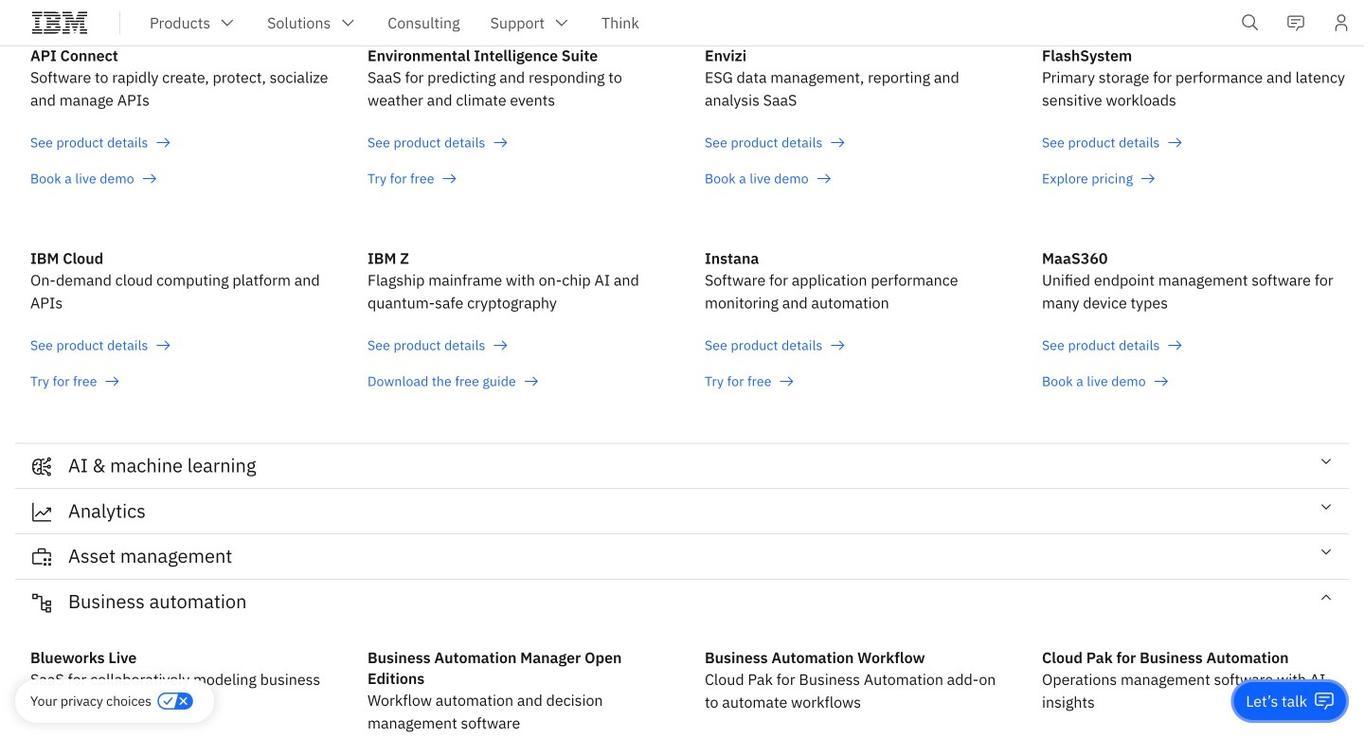 Task type: describe. For each thing, give the bounding box(es) containing it.
your privacy choices element
[[30, 691, 152, 712]]



Task type: vqa. For each thing, say whether or not it's contained in the screenshot.
Let's talk element
yes



Task type: locate. For each thing, give the bounding box(es) containing it.
let's talk element
[[1247, 691, 1308, 712]]



